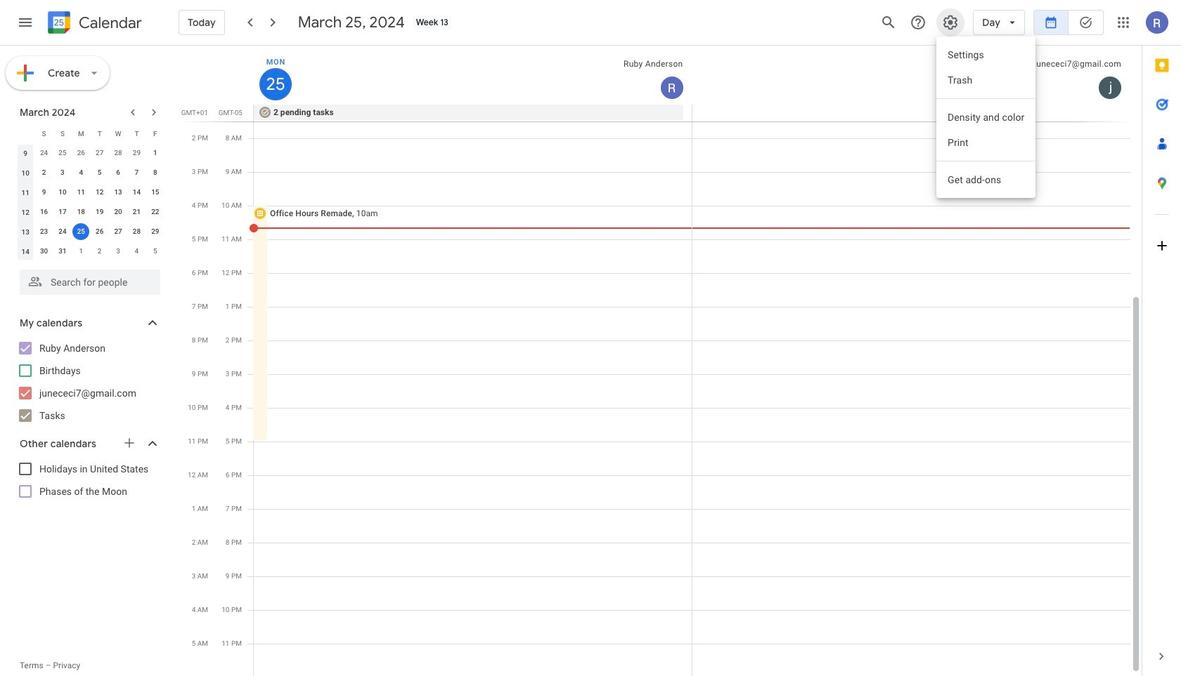 Task type: locate. For each thing, give the bounding box(es) containing it.
1 horizontal spatial column header
[[254, 46, 692, 105]]

Search for people text field
[[28, 270, 152, 295]]

12 element
[[91, 184, 108, 201]]

monday, march 25, today element
[[259, 68, 292, 101]]

february 28 element
[[110, 145, 127, 162]]

main drawer image
[[17, 14, 34, 31]]

my calendars list
[[3, 337, 174, 427]]

column header
[[254, 46, 692, 105], [16, 124, 35, 143]]

23 element
[[36, 224, 52, 240]]

1 element
[[147, 145, 164, 162]]

heading
[[76, 14, 142, 31]]

21 element
[[128, 204, 145, 221]]

7 element
[[128, 165, 145, 181]]

16 element
[[36, 204, 52, 221]]

1 vertical spatial column header
[[16, 124, 35, 143]]

tab list
[[1142, 46, 1181, 638]]

5 element
[[91, 165, 108, 181]]

settings menu menu
[[937, 37, 1036, 198]]

april 3 element
[[110, 243, 127, 260]]

heading inside "calendar" element
[[76, 14, 142, 31]]

february 24 element
[[36, 145, 52, 162]]

25, today element
[[73, 224, 90, 240]]

29 element
[[147, 224, 164, 240]]

april 5 element
[[147, 243, 164, 260]]

0 vertical spatial column header
[[254, 46, 692, 105]]

6 element
[[110, 165, 127, 181]]

row group
[[16, 143, 165, 262]]

grid
[[180, 46, 1142, 677]]

column header inside march 2024 grid
[[16, 124, 35, 143]]

18 element
[[73, 204, 90, 221]]

2 element
[[36, 165, 52, 181]]

None search field
[[0, 264, 174, 295]]

row
[[247, 105, 1142, 122], [16, 124, 165, 143], [16, 143, 165, 163], [16, 163, 165, 183], [16, 183, 165, 202], [16, 202, 165, 222], [16, 222, 165, 242], [16, 242, 165, 262]]

cell
[[72, 222, 90, 242]]

11 element
[[73, 184, 90, 201]]

0 horizontal spatial column header
[[16, 124, 35, 143]]



Task type: vqa. For each thing, say whether or not it's contained in the screenshot.
15 element
yes



Task type: describe. For each thing, give the bounding box(es) containing it.
add other calendars image
[[122, 437, 136, 451]]

february 26 element
[[73, 145, 90, 162]]

30 element
[[36, 243, 52, 260]]

february 27 element
[[91, 145, 108, 162]]

february 29 element
[[128, 145, 145, 162]]

26 element
[[91, 224, 108, 240]]

calendar element
[[45, 8, 142, 39]]

14 element
[[128, 184, 145, 201]]

april 2 element
[[91, 243, 108, 260]]

settings menu image
[[942, 14, 959, 31]]

february 25 element
[[54, 145, 71, 162]]

row group inside march 2024 grid
[[16, 143, 165, 262]]

april 4 element
[[128, 243, 145, 260]]

april 1 element
[[73, 243, 90, 260]]

28 element
[[128, 224, 145, 240]]

13 element
[[110, 184, 127, 201]]

4 element
[[73, 165, 90, 181]]

3 element
[[54, 165, 71, 181]]

27 element
[[110, 224, 127, 240]]

20 element
[[110, 204, 127, 221]]

10 element
[[54, 184, 71, 201]]

9 element
[[36, 184, 52, 201]]

24 element
[[54, 224, 71, 240]]

22 element
[[147, 204, 164, 221]]

31 element
[[54, 243, 71, 260]]

17 element
[[54, 204, 71, 221]]

19 element
[[91, 204, 108, 221]]

8 element
[[147, 165, 164, 181]]

other calendars list
[[3, 458, 174, 503]]

march 2024 grid
[[13, 124, 165, 262]]

cell inside march 2024 grid
[[72, 222, 90, 242]]

15 element
[[147, 184, 164, 201]]



